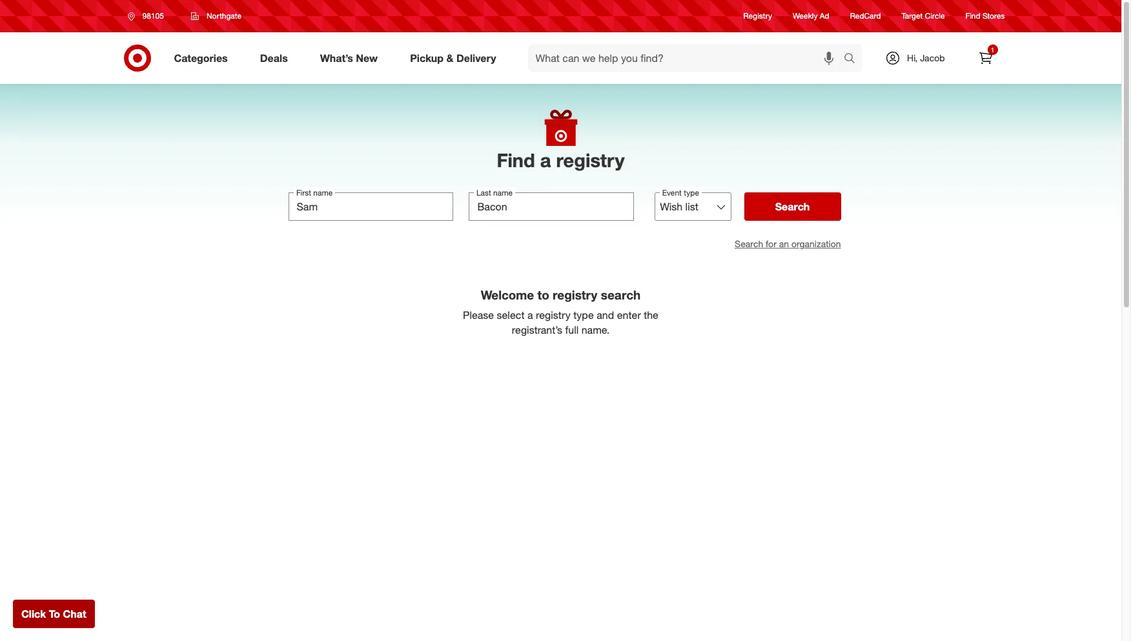Task type: describe. For each thing, give the bounding box(es) containing it.
pickup
[[410, 51, 444, 64]]

an
[[779, 238, 789, 249]]

redcard
[[850, 11, 881, 21]]

deals
[[260, 51, 288, 64]]

what's new link
[[309, 44, 394, 72]]

pickup & delivery link
[[399, 44, 513, 72]]

to
[[538, 287, 549, 302]]

search for an organization link
[[735, 238, 841, 249]]

1 link
[[972, 44, 1000, 72]]

find stores link
[[966, 11, 1005, 22]]

to
[[49, 608, 60, 621]]

98105
[[142, 11, 164, 21]]

click to chat
[[21, 608, 86, 621]]

find for find stores
[[966, 11, 981, 21]]

target
[[902, 11, 923, 21]]

new
[[356, 51, 378, 64]]

0 vertical spatial a
[[540, 149, 551, 172]]

1
[[991, 46, 995, 54]]

weekly ad link
[[793, 11, 830, 22]]

registry for to
[[553, 287, 598, 302]]

the
[[644, 309, 659, 322]]

and
[[597, 309, 614, 322]]

click to chat button
[[13, 600, 95, 628]]

target circle link
[[902, 11, 945, 22]]

redcard link
[[850, 11, 881, 22]]

for
[[766, 238, 777, 249]]

0 vertical spatial search
[[838, 53, 869, 66]]

northgate
[[207, 11, 242, 21]]

deals link
[[249, 44, 304, 72]]

jacob
[[920, 52, 945, 63]]

search for search for an organization
[[735, 238, 764, 249]]

target circle
[[902, 11, 945, 21]]

what's new
[[320, 51, 378, 64]]

search button
[[838, 44, 869, 75]]

stores
[[983, 11, 1005, 21]]

welcome
[[481, 287, 534, 302]]

hi, jacob
[[907, 52, 945, 63]]

welcome to registry search please select a registry type and enter the registrant's full name.
[[463, 287, 659, 336]]

enter
[[617, 309, 641, 322]]

registry link
[[744, 11, 772, 22]]

What can we help you find? suggestions appear below search field
[[528, 44, 847, 72]]

type
[[574, 309, 594, 322]]

search button
[[744, 193, 841, 221]]



Task type: locate. For each thing, give the bounding box(es) containing it.
what's
[[320, 51, 353, 64]]

1 horizontal spatial search
[[775, 200, 810, 213]]

registrant's
[[512, 323, 563, 336]]

northgate button
[[183, 5, 250, 28]]

1 vertical spatial registry
[[553, 287, 598, 302]]

None text field
[[288, 193, 454, 221], [469, 193, 634, 221], [288, 193, 454, 221], [469, 193, 634, 221]]

a
[[540, 149, 551, 172], [528, 309, 533, 322]]

pickup & delivery
[[410, 51, 496, 64]]

search up search for an organization link
[[775, 200, 810, 213]]

search down redcard link
[[838, 53, 869, 66]]

search left for
[[735, 238, 764, 249]]

name.
[[582, 323, 610, 336]]

0 horizontal spatial search
[[735, 238, 764, 249]]

0 vertical spatial search
[[775, 200, 810, 213]]

search
[[775, 200, 810, 213], [735, 238, 764, 249]]

2 vertical spatial registry
[[536, 309, 571, 322]]

search for search
[[775, 200, 810, 213]]

1 vertical spatial find
[[497, 149, 535, 172]]

0 vertical spatial registry
[[556, 149, 625, 172]]

1 horizontal spatial a
[[540, 149, 551, 172]]

1 vertical spatial a
[[528, 309, 533, 322]]

hi,
[[907, 52, 918, 63]]

find stores
[[966, 11, 1005, 21]]

find
[[966, 11, 981, 21], [497, 149, 535, 172]]

circle
[[925, 11, 945, 21]]

categories link
[[163, 44, 244, 72]]

0 horizontal spatial find
[[497, 149, 535, 172]]

0 vertical spatial find
[[966, 11, 981, 21]]

ad
[[820, 11, 830, 21]]

please
[[463, 309, 494, 322]]

click
[[21, 608, 46, 621]]

find a registry
[[497, 149, 625, 172]]

1 horizontal spatial search
[[838, 53, 869, 66]]

delivery
[[457, 51, 496, 64]]

search inside welcome to registry search please select a registry type and enter the registrant's full name.
[[601, 287, 641, 302]]

98105 button
[[119, 5, 178, 28]]

a inside welcome to registry search please select a registry type and enter the registrant's full name.
[[528, 309, 533, 322]]

1 horizontal spatial find
[[966, 11, 981, 21]]

search up enter
[[601, 287, 641, 302]]

categories
[[174, 51, 228, 64]]

search
[[838, 53, 869, 66], [601, 287, 641, 302]]

full
[[565, 323, 579, 336]]

&
[[447, 51, 454, 64]]

registry for a
[[556, 149, 625, 172]]

chat
[[63, 608, 86, 621]]

1 vertical spatial search
[[601, 287, 641, 302]]

1 vertical spatial search
[[735, 238, 764, 249]]

organization
[[792, 238, 841, 249]]

search inside button
[[775, 200, 810, 213]]

search for an organization
[[735, 238, 841, 249]]

find for find a registry
[[497, 149, 535, 172]]

weekly
[[793, 11, 818, 21]]

registry
[[744, 11, 772, 21]]

weekly ad
[[793, 11, 830, 21]]

0 horizontal spatial a
[[528, 309, 533, 322]]

registry
[[556, 149, 625, 172], [553, 287, 598, 302], [536, 309, 571, 322]]

select
[[497, 309, 525, 322]]

0 horizontal spatial search
[[601, 287, 641, 302]]



Task type: vqa. For each thing, say whether or not it's contained in the screenshot.
Image of Women's Nirvana Short Sleeve Oversized Graphic T-Shirt Dress - White 1X/2X
no



